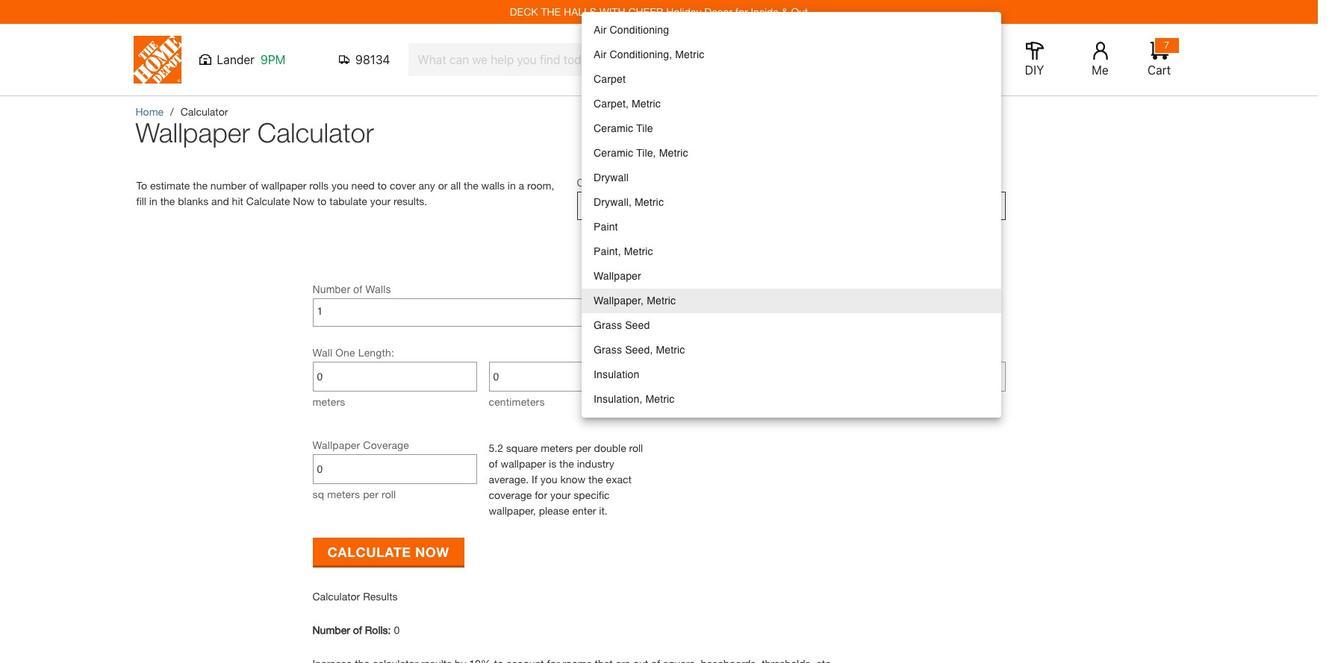 Task type: describe. For each thing, give the bounding box(es) containing it.
one for length:
[[336, 346, 355, 359]]

air conditioning option
[[582, 18, 1001, 43]]

your inside per double roll of wallpaper is the industry average. if you know the exact coverage for your specific wallpaper, please enter it.
[[550, 489, 571, 502]]

wall for wall one length:
[[313, 346, 333, 359]]

calculator right /
[[180, 105, 228, 118]]

of left 'walls'
[[353, 284, 362, 296]]

drywall,
[[594, 196, 632, 208]]

conditioning
[[610, 24, 669, 36]]

roll inside per double roll of wallpaper is the industry average. if you know the exact coverage for your specific wallpaper, please enter it.
[[629, 442, 643, 455]]

metric for wallpaper, metric dropdown button
[[634, 199, 664, 211]]

out
[[791, 5, 808, 18]]

walls
[[365, 284, 391, 296]]

air for air conditioning, metric
[[594, 49, 607, 60]]

wallpaper, metric button
[[581, 194, 1001, 216]]

wallpaper option
[[582, 264, 1001, 289]]

drywall, metric option
[[582, 190, 1001, 215]]

halls
[[564, 5, 597, 18]]

enter
[[572, 505, 596, 517]]

meters down wall one height:
[[665, 396, 698, 408]]

blanks
[[178, 195, 209, 208]]

carpet,
[[594, 98, 629, 110]]

home / calculator wallpaper calculator
[[136, 105, 374, 149]]

all
[[451, 179, 461, 192]]

0 horizontal spatial per
[[363, 488, 379, 501]]

calculate now
[[327, 544, 449, 560]]

one for height:
[[688, 346, 708, 359]]

now
[[415, 544, 449, 560]]

&
[[782, 5, 788, 18]]

ceramic tile
[[594, 122, 653, 134]]

if
[[532, 473, 538, 486]]

the up blanks
[[193, 179, 208, 192]]

of inside to estimate the number of wallpaper rolls   you need to cover any or all the walls in a room, fill in the blanks and hit calculate now to tabulate your results.
[[249, 179, 258, 192]]

0 vertical spatial in
[[508, 179, 516, 192]]

walls
[[481, 179, 505, 192]]

seed,
[[625, 344, 653, 356]]

any
[[419, 179, 435, 192]]

0 vertical spatial to
[[378, 179, 387, 192]]

cover
[[390, 179, 416, 192]]

air conditioning
[[594, 24, 669, 36]]

wall one length:
[[313, 346, 394, 359]]

calculate
[[246, 195, 290, 208]]

1
[[317, 306, 323, 318]]

paint,
[[594, 246, 621, 258]]

number for number of rolls: 0
[[313, 624, 350, 637]]

9pm
[[261, 53, 286, 66]]

deck the halls with cheer holiday decor for inside & out link
[[510, 5, 808, 18]]

1 horizontal spatial for
[[735, 5, 748, 18]]

holiday
[[666, 5, 701, 18]]

drywall option
[[582, 166, 1001, 190]]

wall for wall one height:
[[665, 346, 685, 359]]

list box containing air conditioning
[[582, 12, 1001, 418]]

insulation,
[[594, 394, 643, 405]]

diy
[[1025, 63, 1044, 77]]

industry
[[577, 458, 614, 470]]

sq
[[313, 488, 324, 501]]

paint, metric option
[[582, 240, 1001, 264]]

me button
[[1076, 42, 1124, 78]]

rolls
[[309, 179, 329, 192]]

decor
[[704, 5, 732, 18]]

conditioning,
[[610, 49, 672, 60]]

coverage
[[363, 439, 409, 452]]

number of rolls: 0
[[313, 624, 400, 637]]

0
[[394, 624, 400, 637]]

the right is
[[559, 458, 574, 470]]

the home depot logo image
[[133, 36, 181, 84]]

know
[[560, 473, 586, 486]]

please
[[539, 505, 569, 517]]

you inside to estimate the number of wallpaper rolls   you need to cover any or all the walls in a room, fill in the blanks and hit calculate now to tabulate your results.
[[331, 179, 349, 192]]

to
[[136, 179, 147, 192]]

drywall, metric
[[594, 196, 664, 208]]

results.
[[394, 195, 427, 208]]

calculator up rolls
[[258, 116, 374, 149]]

centimeters
[[489, 396, 545, 408]]

ceramic tile, metric
[[594, 147, 688, 159]]

home
[[136, 105, 164, 118]]

grass for grass seed
[[594, 320, 622, 332]]

metric inside air conditioning, metric option
[[675, 49, 704, 60]]

height:
[[711, 346, 745, 359]]

grass seed, metric option
[[582, 338, 1001, 363]]

air for air conditioning
[[594, 24, 607, 36]]

now
[[293, 195, 314, 208]]

or
[[438, 179, 448, 192]]

carpet, metric
[[594, 98, 661, 110]]

lander
[[217, 53, 255, 66]]

wallpaper, metric option
[[582, 289, 1001, 314]]

hit
[[232, 195, 243, 208]]

calculators:
[[607, 177, 663, 189]]

square
[[506, 442, 538, 455]]

What can we help you find today? search field
[[418, 44, 828, 75]]

paint
[[594, 221, 618, 233]]



Task type: locate. For each thing, give the bounding box(es) containing it.
average.
[[489, 473, 529, 486]]

of left rolls:
[[353, 624, 362, 637]]

wallpaper, inside dropdown button
[[581, 199, 631, 211]]

0 vertical spatial you
[[331, 179, 349, 192]]

roll
[[629, 442, 643, 455], [382, 488, 396, 501]]

1 horizontal spatial per
[[576, 442, 591, 455]]

1 horizontal spatial roll
[[629, 442, 643, 455]]

for left inside
[[735, 5, 748, 18]]

ceramic inside option
[[594, 122, 633, 134]]

1 vertical spatial wallpaper
[[501, 458, 546, 470]]

0 horizontal spatial wallpaper
[[136, 116, 250, 149]]

your inside to estimate the number of wallpaper rolls   you need to cover any or all the walls in a room, fill in the blanks and hit calculate now to tabulate your results.
[[370, 195, 391, 208]]

1 vertical spatial your
[[550, 489, 571, 502]]

metric inside "paint, metric" option
[[624, 246, 653, 258]]

ceramic tile, metric option
[[582, 141, 1001, 166]]

air
[[594, 24, 607, 36], [594, 49, 607, 60]]

in left "a"
[[508, 179, 516, 192]]

fill
[[136, 195, 146, 208]]

None number field
[[317, 363, 472, 391], [493, 363, 649, 391], [846, 363, 1001, 391], [317, 456, 472, 484], [317, 363, 472, 391], [493, 363, 649, 391], [846, 363, 1001, 391], [317, 456, 472, 484]]

wallpaper, up grass seed
[[594, 295, 644, 307]]

your up please
[[550, 489, 571, 502]]

wallpaper inside home / calculator wallpaper calculator
[[136, 116, 250, 149]]

wallpaper for wallpaper option
[[594, 270, 641, 282]]

2 air from the top
[[594, 49, 607, 60]]

0 horizontal spatial in
[[149, 195, 157, 208]]

1 air from the top
[[594, 24, 607, 36]]

of inside per double roll of wallpaper is the industry average. if you know the exact coverage for your specific wallpaper, please enter it.
[[489, 458, 498, 470]]

grass seed option
[[582, 314, 1001, 338]]

1 vertical spatial ceramic
[[594, 147, 633, 159]]

to
[[378, 179, 387, 192], [317, 195, 327, 208]]

one left length:
[[336, 346, 355, 359]]

wallpaper, metric for wallpaper, metric option on the top of page
[[594, 295, 676, 307]]

2 grass from the top
[[594, 344, 622, 356]]

1 ceramic from the top
[[594, 122, 633, 134]]

2 one from the left
[[688, 346, 708, 359]]

wallpaper, metric down other calculators:
[[581, 199, 664, 211]]

0 horizontal spatial your
[[370, 195, 391, 208]]

in
[[508, 179, 516, 192], [149, 195, 157, 208]]

grass up insulation
[[594, 344, 622, 356]]

0 vertical spatial wallpaper, metric
[[581, 199, 664, 211]]

insulation option
[[582, 363, 1001, 388]]

0 vertical spatial air
[[594, 24, 607, 36]]

for down if
[[535, 489, 547, 502]]

1 number from the top
[[313, 284, 350, 296]]

0 vertical spatial per
[[576, 442, 591, 455]]

98134
[[355, 53, 390, 66]]

number
[[210, 179, 246, 192]]

to right need
[[378, 179, 387, 192]]

wall
[[313, 346, 333, 359], [665, 346, 685, 359]]

1 vertical spatial to
[[317, 195, 327, 208]]

wallpaper, inside option
[[594, 295, 644, 307]]

rolls:
[[365, 624, 391, 637]]

0 horizontal spatial for
[[535, 489, 547, 502]]

insulation, metric option
[[582, 388, 1001, 412]]

paint option
[[582, 215, 1001, 240]]

wallpaper up the calculate
[[261, 179, 306, 192]]

1 button
[[317, 300, 649, 322]]

number of walls
[[313, 284, 391, 296]]

seed
[[625, 320, 650, 332]]

per down wallpaper coverage on the left bottom of page
[[363, 488, 379, 501]]

1 vertical spatial wallpaper
[[594, 270, 641, 282]]

air down with
[[594, 24, 607, 36]]

tabulate
[[330, 195, 367, 208]]

grass seed, metric
[[594, 344, 685, 356]]

your
[[370, 195, 391, 208], [550, 489, 571, 502]]

0 vertical spatial wallpaper,
[[581, 199, 631, 211]]

cheer
[[628, 5, 663, 18]]

0 horizontal spatial wallpaper
[[261, 179, 306, 192]]

you inside per double roll of wallpaper is the industry average. if you know the exact coverage for your specific wallpaper, please enter it.
[[540, 473, 557, 486]]

the right all
[[464, 179, 478, 192]]

you up tabulate in the top of the page
[[331, 179, 349, 192]]

calculator results
[[313, 591, 398, 603]]

metric inside drywall, metric option
[[635, 196, 664, 208]]

ceramic down carpet,
[[594, 122, 633, 134]]

0 vertical spatial ceramic
[[594, 122, 633, 134]]

ceramic tile option
[[582, 116, 1001, 141]]

1 vertical spatial air
[[594, 49, 607, 60]]

wallpaper down square
[[501, 458, 546, 470]]

roll right double
[[629, 442, 643, 455]]

0 horizontal spatial to
[[317, 195, 327, 208]]

wall one height:
[[665, 346, 745, 359]]

1 vertical spatial you
[[540, 473, 557, 486]]

length:
[[358, 346, 394, 359]]

0 vertical spatial grass
[[594, 320, 622, 332]]

roll down coverage
[[382, 488, 396, 501]]

wallpaper, up paint
[[581, 199, 631, 211]]

wallpaper
[[261, 179, 306, 192], [501, 458, 546, 470]]

metric inside carpet, metric option
[[632, 98, 661, 110]]

the
[[541, 5, 561, 18]]

meters right sq
[[327, 488, 360, 501]]

1 vertical spatial wallpaper, metric
[[594, 295, 676, 307]]

wallpaper up "estimate"
[[136, 116, 250, 149]]

1 one from the left
[[336, 346, 355, 359]]

metric for drywall, metric option
[[635, 196, 664, 208]]

1 horizontal spatial your
[[550, 489, 571, 502]]

1 wall from the left
[[313, 346, 333, 359]]

and
[[211, 195, 229, 208]]

insulation, metric
[[594, 394, 675, 405]]

1 horizontal spatial wall
[[665, 346, 685, 359]]

0 vertical spatial for
[[735, 5, 748, 18]]

the down industry
[[588, 473, 603, 486]]

per inside per double roll of wallpaper is the industry average. if you know the exact coverage for your specific wallpaper, please enter it.
[[576, 442, 591, 455]]

it.
[[599, 505, 608, 517]]

per up industry
[[576, 442, 591, 455]]

calculate now button
[[313, 538, 464, 566]]

inside
[[751, 5, 779, 18]]

coverage
[[489, 489, 532, 502]]

ceramic for ceramic tile
[[594, 122, 633, 134]]

wallpaper down paint, metric at the top
[[594, 270, 641, 282]]

wallpaper, for wallpaper, metric option on the top of page
[[594, 295, 644, 307]]

per double roll of wallpaper is the industry average. if you know the exact coverage for your specific wallpaper, please enter it.
[[489, 442, 643, 517]]

other
[[577, 177, 604, 189]]

of up the calculate
[[249, 179, 258, 192]]

1 horizontal spatial you
[[540, 473, 557, 486]]

grass for grass seed, metric
[[594, 344, 622, 356]]

1 horizontal spatial one
[[688, 346, 708, 359]]

grass left seed
[[594, 320, 622, 332]]

lander 9pm
[[217, 53, 286, 66]]

a
[[519, 179, 524, 192]]

with
[[599, 5, 625, 18]]

drywall
[[594, 172, 629, 184]]

one left height:
[[688, 346, 708, 359]]

grass seed
[[594, 320, 650, 332]]

1 vertical spatial for
[[535, 489, 547, 502]]

metric for carpet, metric option
[[632, 98, 661, 110]]

1 vertical spatial in
[[149, 195, 157, 208]]

calculate
[[327, 544, 411, 560]]

ceramic
[[594, 122, 633, 134], [594, 147, 633, 159]]

air conditioning, metric
[[594, 49, 704, 60]]

number up 1
[[313, 284, 350, 296]]

metric
[[675, 49, 704, 60], [632, 98, 661, 110], [659, 147, 688, 159], [635, 196, 664, 208], [634, 199, 664, 211], [624, 246, 653, 258], [647, 295, 676, 307], [656, 344, 685, 356], [646, 394, 675, 405]]

1 vertical spatial grass
[[594, 344, 622, 356]]

wallpaper left coverage
[[313, 439, 360, 452]]

air up carpet
[[594, 49, 607, 60]]

calculator up number of rolls: 0
[[313, 591, 360, 603]]

5.2 square meters
[[489, 442, 573, 455]]

metric for insulation, metric option at the bottom
[[646, 394, 675, 405]]

0 vertical spatial number
[[313, 284, 350, 296]]

2 horizontal spatial wallpaper
[[594, 270, 641, 282]]

for inside per double roll of wallpaper is the industry average. if you know the exact coverage for your specific wallpaper, please enter it.
[[535, 489, 547, 502]]

wallpaper,
[[489, 505, 536, 517]]

deck
[[510, 5, 538, 18]]

diy button
[[1011, 42, 1059, 78]]

double
[[594, 442, 626, 455]]

0 horizontal spatial one
[[336, 346, 355, 359]]

meters up wallpaper coverage on the left bottom of page
[[313, 396, 345, 408]]

1 horizontal spatial in
[[508, 179, 516, 192]]

cart 7
[[1148, 40, 1171, 77]]

wall right seed,
[[665, 346, 685, 359]]

1 vertical spatial number
[[313, 624, 350, 637]]

the down "estimate"
[[160, 195, 175, 208]]

2 wall from the left
[[665, 346, 685, 359]]

to down rolls
[[317, 195, 327, 208]]

1 horizontal spatial to
[[378, 179, 387, 192]]

1 horizontal spatial wallpaper
[[313, 439, 360, 452]]

ceramic for ceramic tile, metric
[[594, 147, 633, 159]]

other calculators:
[[577, 177, 663, 189]]

in right the fill
[[149, 195, 157, 208]]

ceramic inside option
[[594, 147, 633, 159]]

air conditioning, metric option
[[582, 43, 1001, 67]]

me
[[1092, 63, 1109, 77]]

list box
[[582, 12, 1001, 418]]

/
[[170, 105, 174, 118]]

1 vertical spatial wallpaper,
[[594, 295, 644, 307]]

wallpaper
[[136, 116, 250, 149], [594, 270, 641, 282], [313, 439, 360, 452]]

you right if
[[540, 473, 557, 486]]

metric inside wallpaper, metric dropdown button
[[634, 199, 664, 211]]

number for number of walls
[[313, 284, 350, 296]]

wallpaper inside wallpaper option
[[594, 270, 641, 282]]

sq meters per roll
[[313, 488, 396, 501]]

estimate
[[150, 179, 190, 192]]

insulation
[[594, 369, 640, 381]]

1 vertical spatial per
[[363, 488, 379, 501]]

your down need
[[370, 195, 391, 208]]

98134 button
[[339, 52, 390, 67]]

2 vertical spatial wallpaper
[[313, 439, 360, 452]]

wallpaper, metric inside dropdown button
[[581, 199, 664, 211]]

1 vertical spatial roll
[[382, 488, 396, 501]]

of down 5.2
[[489, 458, 498, 470]]

home link
[[136, 105, 164, 118]]

meters
[[313, 396, 345, 408], [665, 396, 698, 408], [541, 442, 573, 455], [327, 488, 360, 501]]

5.2
[[489, 442, 503, 455]]

2 number from the top
[[313, 624, 350, 637]]

metric inside insulation, metric option
[[646, 394, 675, 405]]

1 grass from the top
[[594, 320, 622, 332]]

wallpaper, metric for wallpaper, metric dropdown button
[[581, 199, 664, 211]]

is
[[549, 458, 557, 470]]

wallpaper, metric up seed
[[594, 295, 676, 307]]

metric for wallpaper, metric option on the top of page
[[647, 295, 676, 307]]

the
[[193, 179, 208, 192], [464, 179, 478, 192], [160, 195, 175, 208], [559, 458, 574, 470], [588, 473, 603, 486]]

0 horizontal spatial wall
[[313, 346, 333, 359]]

number down 'calculator results'
[[313, 624, 350, 637]]

tile
[[636, 122, 653, 134]]

0 vertical spatial roll
[[629, 442, 643, 455]]

of
[[249, 179, 258, 192], [353, 284, 362, 296], [489, 458, 498, 470], [353, 624, 362, 637]]

wallpaper inside per double roll of wallpaper is the industry average. if you know the exact coverage for your specific wallpaper, please enter it.
[[501, 458, 546, 470]]

specific
[[574, 489, 610, 502]]

wallpaper for wallpaper coverage
[[313, 439, 360, 452]]

wallpaper, metric inside option
[[594, 295, 676, 307]]

0 vertical spatial your
[[370, 195, 391, 208]]

results
[[363, 591, 398, 603]]

to estimate the number of wallpaper rolls   you need to cover any or all the walls in a room, fill in the blanks and hit calculate now to tabulate your results.
[[136, 179, 554, 208]]

meters up is
[[541, 442, 573, 455]]

wallpaper inside to estimate the number of wallpaper rolls   you need to cover any or all the walls in a room, fill in the blanks and hit calculate now to tabulate your results.
[[261, 179, 306, 192]]

metric inside grass seed, metric option
[[656, 344, 685, 356]]

metric for "paint, metric" option
[[624, 246, 653, 258]]

ceramic up drywall on the left top of page
[[594, 147, 633, 159]]

1 horizontal spatial wallpaper
[[501, 458, 546, 470]]

cart
[[1148, 63, 1171, 77]]

2 ceramic from the top
[[594, 147, 633, 159]]

deck the halls with cheer holiday decor for inside & out
[[510, 5, 808, 18]]

tile,
[[636, 147, 656, 159]]

7
[[1164, 40, 1169, 51]]

wallpaper, for wallpaper, metric dropdown button
[[581, 199, 631, 211]]

0 horizontal spatial you
[[331, 179, 349, 192]]

0 vertical spatial wallpaper
[[136, 116, 250, 149]]

metric inside wallpaper, metric option
[[647, 295, 676, 307]]

0 horizontal spatial roll
[[382, 488, 396, 501]]

paint, metric
[[594, 246, 653, 258]]

wallpaper coverage
[[313, 439, 409, 452]]

metric inside ceramic tile, metric option
[[659, 147, 688, 159]]

wall down 1
[[313, 346, 333, 359]]

carpet
[[594, 73, 626, 85]]

carpet option
[[582, 67, 1001, 92]]

0 vertical spatial wallpaper
[[261, 179, 306, 192]]

carpet, metric option
[[582, 92, 1001, 116]]



Task type: vqa. For each thing, say whether or not it's contained in the screenshot.
Wallpaper,
yes



